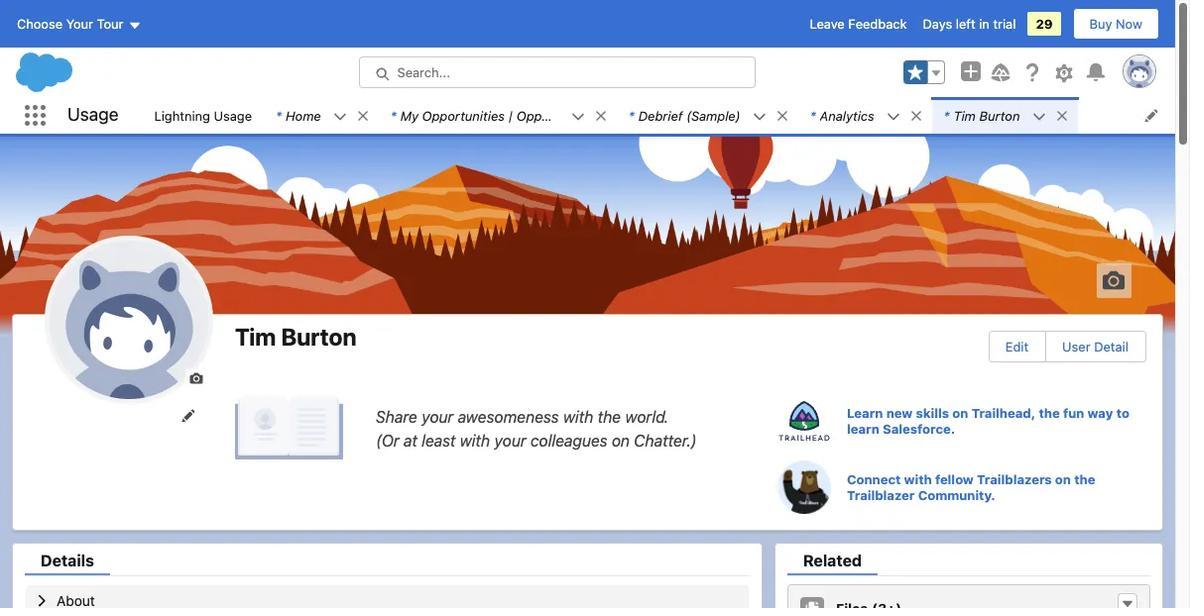 Task type: describe. For each thing, give the bounding box(es) containing it.
least
[[422, 432, 456, 450]]

2 list item from the left
[[379, 97, 617, 134]]

(sample)
[[686, 108, 741, 123]]

29
[[1036, 16, 1053, 32]]

the for trailblazer
[[1074, 472, 1095, 487]]

* for * analytics
[[810, 108, 816, 123]]

on inside connect with fellow trailblazers on the trailblazer community.
[[1055, 472, 1071, 487]]

3 list item from the left
[[617, 97, 798, 134]]

related link
[[787, 552, 878, 576]]

edit
[[1005, 339, 1029, 355]]

fun
[[1063, 406, 1084, 421]]

trailblazer
[[847, 487, 915, 503]]

edit button
[[990, 332, 1044, 362]]

* home
[[276, 108, 321, 123]]

chatter.)
[[634, 432, 697, 450]]

user detail
[[1062, 339, 1129, 355]]

connect with fellow trailblazers on the trailblazer community.
[[847, 472, 1095, 503]]

the for fun
[[1039, 406, 1060, 421]]

days left in trial
[[923, 16, 1016, 32]]

tim burton
[[235, 323, 357, 351]]

text default image right (sample)
[[752, 110, 766, 124]]

to
[[1116, 406, 1130, 421]]

text default image left the * analytics
[[775, 109, 789, 123]]

list containing lightning usage
[[142, 97, 1175, 134]]

my
[[400, 108, 418, 123]]

share your awesomeness with the world. (or at least with your colleagues on chatter.)
[[376, 408, 697, 450]]

on inside 'share your awesomeness with the world. (or at least with your colleagues on chatter.)'
[[612, 432, 630, 450]]

5 list item from the left
[[932, 97, 1078, 134]]

feedback
[[848, 16, 907, 32]]

leave feedback
[[810, 16, 907, 32]]

* for * my opportunities | opportunities
[[391, 108, 396, 123]]

leave
[[810, 16, 845, 32]]

1 horizontal spatial with
[[563, 408, 593, 426]]

detail
[[1094, 339, 1129, 355]]

analytics
[[820, 108, 874, 123]]

way
[[1088, 406, 1113, 421]]

user detail button
[[1046, 332, 1144, 362]]

1 vertical spatial burton
[[281, 323, 357, 351]]

learn new skills on trailhead, the fun way to learn salesforce. link
[[778, 395, 1162, 448]]

left
[[956, 16, 976, 32]]

user
[[1062, 339, 1091, 355]]

* for * home
[[276, 108, 282, 123]]

edit about me image
[[235, 397, 344, 461]]

buy
[[1089, 16, 1112, 32]]



Task type: vqa. For each thing, say whether or not it's contained in the screenshot.
1st Title: from the bottom
no



Task type: locate. For each thing, give the bounding box(es) containing it.
1 * from the left
[[276, 108, 282, 123]]

awesomeness
[[458, 408, 559, 426]]

1 list item from the left
[[264, 97, 379, 134]]

burton inside list item
[[979, 108, 1020, 123]]

burton down trial
[[979, 108, 1020, 123]]

at
[[404, 432, 417, 450]]

2 opportunities from the left
[[516, 108, 599, 123]]

2 * from the left
[[391, 108, 396, 123]]

* tim burton
[[944, 108, 1020, 123]]

buy now button
[[1073, 8, 1159, 40]]

0 vertical spatial with
[[563, 408, 593, 426]]

list item
[[264, 97, 379, 134], [379, 97, 617, 134], [617, 97, 798, 134], [798, 97, 932, 134], [932, 97, 1078, 134]]

tim up edit about me image
[[235, 323, 276, 351]]

1 horizontal spatial the
[[1039, 406, 1060, 421]]

the down fun on the bottom right of page
[[1074, 472, 1095, 487]]

usage
[[67, 104, 118, 125], [214, 108, 252, 123]]

1 horizontal spatial tim
[[954, 108, 976, 123]]

1 opportunities from the left
[[422, 108, 505, 123]]

0 vertical spatial your
[[422, 408, 454, 426]]

(or
[[376, 432, 399, 450]]

learn new skills on trailhead, the fun way to learn salesforce.
[[847, 406, 1130, 437]]

connect with fellow trailblazers on the trailblazer community. link
[[778, 460, 1162, 515]]

opportunities
[[422, 108, 505, 123], [516, 108, 599, 123]]

5 * from the left
[[944, 108, 950, 123]]

share
[[376, 408, 417, 426]]

colleagues
[[530, 432, 608, 450]]

0 horizontal spatial burton
[[281, 323, 357, 351]]

text default image
[[775, 109, 789, 123], [909, 109, 923, 123], [752, 110, 766, 124], [886, 110, 900, 124]]

2 vertical spatial on
[[1055, 472, 1071, 487]]

* left debrief
[[629, 108, 634, 123]]

0 vertical spatial burton
[[979, 108, 1020, 123]]

on
[[952, 406, 968, 421], [612, 432, 630, 450], [1055, 472, 1071, 487]]

text default image left * tim burton
[[909, 109, 923, 123]]

buy now
[[1089, 16, 1142, 32]]

0 horizontal spatial usage
[[67, 104, 118, 125]]

salesforce.
[[883, 421, 955, 437]]

leave feedback link
[[810, 16, 907, 32]]

search...
[[397, 64, 450, 80]]

with up the 'colleagues'
[[563, 408, 593, 426]]

your up least
[[422, 408, 454, 426]]

usage left "lightning" on the top
[[67, 104, 118, 125]]

on right 'trailblazers'
[[1055, 472, 1071, 487]]

usage right "lightning" on the top
[[214, 108, 252, 123]]

2 horizontal spatial with
[[904, 472, 932, 487]]

3 * from the left
[[629, 108, 634, 123]]

|
[[508, 108, 513, 123]]

on right skills
[[952, 406, 968, 421]]

0 horizontal spatial opportunities
[[422, 108, 505, 123]]

in
[[979, 16, 990, 32]]

1 horizontal spatial your
[[494, 432, 526, 450]]

lightning usage
[[154, 108, 252, 123]]

world.
[[625, 408, 669, 426]]

the left fun on the bottom right of page
[[1039, 406, 1060, 421]]

text default image right the analytics
[[886, 110, 900, 124]]

the inside 'share your awesomeness with the world. (or at least with your colleagues on chatter.)'
[[598, 408, 621, 426]]

4 * from the left
[[810, 108, 816, 123]]

skills
[[916, 406, 949, 421]]

2 horizontal spatial the
[[1074, 472, 1095, 487]]

connect
[[847, 472, 901, 487]]

* my opportunities | opportunities
[[391, 108, 599, 123]]

* left home
[[276, 108, 282, 123]]

* left the analytics
[[810, 108, 816, 123]]

1 horizontal spatial on
[[952, 406, 968, 421]]

days
[[923, 16, 952, 32]]

trailhead,
[[972, 406, 1036, 421]]

your
[[422, 408, 454, 426], [494, 432, 526, 450]]

tim
[[954, 108, 976, 123], [235, 323, 276, 351]]

1 vertical spatial your
[[494, 432, 526, 450]]

* for * tim burton
[[944, 108, 950, 123]]

2 horizontal spatial on
[[1055, 472, 1071, 487]]

with
[[563, 408, 593, 426], [460, 432, 490, 450], [904, 472, 932, 487]]

0 vertical spatial on
[[952, 406, 968, 421]]

trailblazers
[[977, 472, 1052, 487]]

opportunities down search... button
[[516, 108, 599, 123]]

group
[[903, 60, 945, 84]]

trial
[[993, 16, 1016, 32]]

text default image
[[356, 109, 370, 123], [594, 109, 608, 123], [1055, 109, 1069, 123], [571, 110, 585, 124], [1032, 110, 1046, 124], [1121, 598, 1135, 609]]

details
[[41, 552, 94, 570]]

opportunities left "|"
[[422, 108, 505, 123]]

1 vertical spatial on
[[612, 432, 630, 450]]

new
[[886, 406, 913, 421]]

the
[[1039, 406, 1060, 421], [598, 408, 621, 426], [1074, 472, 1095, 487]]

now
[[1116, 16, 1142, 32]]

* for * debrief (sample)
[[629, 108, 634, 123]]

on down world.
[[612, 432, 630, 450]]

community.
[[918, 487, 995, 503]]

* debrief (sample)
[[629, 108, 741, 123]]

lightning
[[154, 108, 210, 123]]

on inside learn new skills on trailhead, the fun way to learn salesforce.
[[952, 406, 968, 421]]

*
[[276, 108, 282, 123], [391, 108, 396, 123], [629, 108, 634, 123], [810, 108, 816, 123], [944, 108, 950, 123]]

fellow
[[935, 472, 974, 487]]

with right least
[[460, 432, 490, 450]]

with left fellow
[[904, 472, 932, 487]]

learn
[[847, 406, 883, 421]]

4 list item from the left
[[798, 97, 932, 134]]

2 vertical spatial with
[[904, 472, 932, 487]]

1 horizontal spatial opportunities
[[516, 108, 599, 123]]

1 horizontal spatial burton
[[979, 108, 1020, 123]]

burton up edit about me image
[[281, 323, 357, 351]]

* analytics
[[810, 108, 874, 123]]

burton
[[979, 108, 1020, 123], [281, 323, 357, 351]]

0 horizontal spatial on
[[612, 432, 630, 450]]

the inside connect with fellow trailblazers on the trailblazer community.
[[1074, 472, 1095, 487]]

lightning usage link
[[142, 97, 264, 134]]

0 horizontal spatial with
[[460, 432, 490, 450]]

1 vertical spatial tim
[[235, 323, 276, 351]]

0 horizontal spatial the
[[598, 408, 621, 426]]

0 horizontal spatial tim
[[235, 323, 276, 351]]

the left world.
[[598, 408, 621, 426]]

details link
[[25, 552, 110, 576]]

0 vertical spatial tim
[[954, 108, 976, 123]]

list
[[142, 97, 1175, 134]]

the inside learn new skills on trailhead, the fun way to learn salesforce.
[[1039, 406, 1060, 421]]

* left my
[[391, 108, 396, 123]]

search... button
[[359, 57, 755, 88]]

usage inside list
[[214, 108, 252, 123]]

1 horizontal spatial usage
[[214, 108, 252, 123]]

learn
[[847, 421, 879, 437]]

tim down left
[[954, 108, 976, 123]]

debrief
[[638, 108, 683, 123]]

0 horizontal spatial your
[[422, 408, 454, 426]]

related
[[803, 552, 862, 570]]

your down awesomeness in the bottom left of the page
[[494, 432, 526, 450]]

* down days at the right of page
[[944, 108, 950, 123]]

1 vertical spatial with
[[460, 432, 490, 450]]

with inside connect with fellow trailblazers on the trailblazer community.
[[904, 472, 932, 487]]

home
[[286, 108, 321, 123]]



